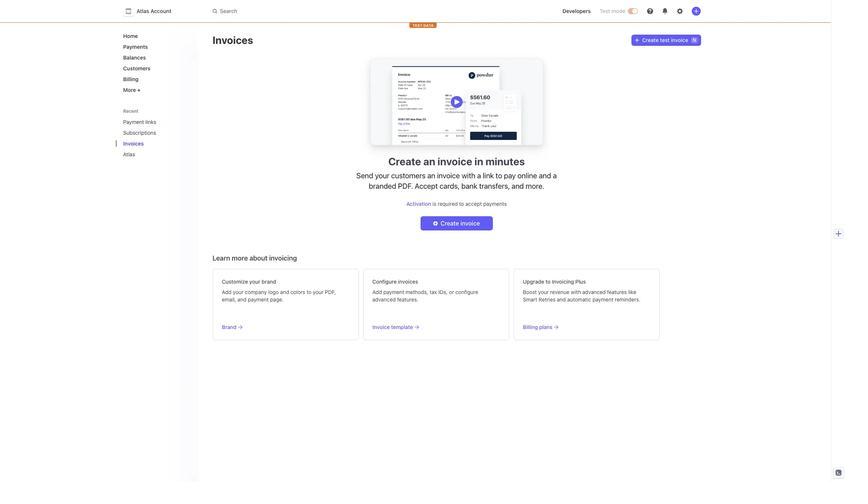 Task type: vqa. For each thing, say whether or not it's contained in the screenshot.
IDs,
yes



Task type: describe. For each thing, give the bounding box(es) containing it.
billing for billing plans
[[523, 324, 538, 331]]

test data
[[413, 23, 434, 28]]

balances link
[[120, 51, 192, 64]]

Search search field
[[208, 4, 418, 18]]

and inside "boost your revenue with advanced features like smart retries and automatic payment reminders."
[[557, 297, 566, 303]]

page.
[[270, 297, 284, 303]]

data
[[424, 23, 434, 28]]

your for customize your brand
[[249, 279, 260, 285]]

payment
[[123, 119, 144, 125]]

like
[[629, 289, 637, 296]]

home link
[[120, 30, 192, 42]]

configure
[[456, 289, 478, 296]]

test
[[413, 23, 423, 28]]

accept
[[466, 201, 482, 207]]

help image
[[647, 8, 653, 14]]

tax
[[430, 289, 437, 296]]

customers
[[123, 65, 151, 72]]

to right upgrade
[[546, 279, 551, 285]]

test mode
[[600, 8, 626, 14]]

transfers,
[[479, 182, 510, 190]]

send
[[356, 171, 373, 180]]

payment links link
[[120, 116, 181, 128]]

test
[[600, 8, 610, 14]]

more.
[[526, 182, 544, 190]]

payments
[[123, 44, 148, 50]]

and down pay
[[512, 182, 524, 190]]

2 a from the left
[[553, 171, 557, 180]]

invoices
[[398, 279, 418, 285]]

balances
[[123, 54, 146, 61]]

email,
[[222, 297, 236, 303]]

pdf.
[[398, 182, 413, 190]]

boost
[[523, 289, 537, 296]]

settings image
[[677, 8, 683, 14]]

atlas for atlas account
[[137, 8, 149, 14]]

svg image
[[433, 222, 438, 226]]

minutes
[[486, 155, 525, 168]]

add your company logo and colors to your pdf, email, and payment page.
[[222, 289, 336, 303]]

colors
[[291, 289, 305, 296]]

to inside 'create an invoice in minutes send your customers an invoice with a link to pay online and a branded pdf. accept cards, bank transfers, and more.'
[[496, 171, 502, 180]]

test
[[660, 37, 670, 43]]

plans
[[539, 324, 553, 331]]

methods,
[[406, 289, 428, 296]]

add for add your company logo and colors to your pdf, email, and payment page.
[[222, 289, 232, 296]]

create invoice
[[441, 220, 480, 227]]

recent element
[[116, 116, 198, 161]]

subscriptions link
[[120, 127, 181, 139]]

home
[[123, 33, 138, 39]]

payments link
[[120, 41, 192, 53]]

link
[[483, 171, 494, 180]]

boost your revenue with advanced features like smart retries and automatic payment reminders.
[[523, 289, 641, 303]]

learn
[[213, 255, 230, 262]]

invoice template link
[[373, 324, 500, 331]]

recent navigation links element
[[116, 105, 198, 161]]

atlas for atlas
[[123, 151, 135, 158]]

payments
[[483, 201, 507, 207]]

to inside add your company logo and colors to your pdf, email, and payment page.
[[307, 289, 312, 296]]

cards,
[[440, 182, 460, 190]]

brand
[[262, 279, 276, 285]]

template
[[391, 324, 413, 331]]

atlas account
[[137, 8, 171, 14]]

links
[[145, 119, 156, 125]]

0 vertical spatial an
[[423, 155, 435, 168]]

reminders.
[[615, 297, 641, 303]]

invoice up cards,
[[437, 171, 460, 180]]

logo
[[268, 289, 279, 296]]

create invoice button
[[421, 217, 493, 230]]

activation is required to accept payments
[[407, 201, 507, 207]]

upgrade to invoicing plus
[[523, 279, 586, 285]]

invoice
[[373, 324, 390, 331]]

revenue
[[550, 289, 570, 296]]

pdf,
[[325, 289, 336, 296]]

mode
[[612, 8, 626, 14]]

with inside "boost your revenue with advanced features like smart retries and automatic payment reminders."
[[571, 289, 581, 296]]

payment links
[[123, 119, 156, 125]]

activation link
[[407, 201, 431, 207]]



Task type: locate. For each thing, give the bounding box(es) containing it.
create for an
[[388, 155, 421, 168]]

create test invoice
[[642, 37, 689, 43]]

billing up 'more +'
[[123, 76, 139, 82]]

create
[[642, 37, 659, 43], [388, 155, 421, 168], [441, 220, 459, 227]]

payment down configure invoices
[[384, 289, 404, 296]]

customize your brand
[[222, 279, 276, 285]]

core navigation links element
[[120, 30, 192, 96]]

play video element
[[451, 96, 463, 108]]

atlas account button
[[123, 6, 179, 16]]

0 horizontal spatial with
[[462, 171, 476, 180]]

add up email,
[[222, 289, 232, 296]]

0 vertical spatial atlas
[[137, 8, 149, 14]]

invoice template
[[373, 324, 413, 331]]

developers link
[[560, 5, 594, 17]]

billing
[[123, 76, 139, 82], [523, 324, 538, 331]]

your inside "boost your revenue with advanced features like smart retries and automatic payment reminders."
[[538, 289, 549, 296]]

payment inside "boost your revenue with advanced features like smart retries and automatic payment reminders."
[[593, 297, 614, 303]]

1 vertical spatial atlas
[[123, 151, 135, 158]]

1 vertical spatial an
[[428, 171, 435, 180]]

with inside 'create an invoice in minutes send your customers an invoice with a link to pay online and a branded pdf. accept cards, bank transfers, and more.'
[[462, 171, 476, 180]]

billing inside billing plans link
[[523, 324, 538, 331]]

1 horizontal spatial add
[[373, 289, 382, 296]]

pay
[[504, 171, 516, 180]]

0 vertical spatial with
[[462, 171, 476, 180]]

smart
[[523, 297, 537, 303]]

0 vertical spatial billing
[[123, 76, 139, 82]]

create right svg image at right
[[441, 220, 459, 227]]

online
[[518, 171, 537, 180]]

atlas left account
[[137, 8, 149, 14]]

advanced down "configure" in the bottom of the page
[[373, 297, 396, 303]]

invoice left in
[[438, 155, 472, 168]]

create right svg icon
[[642, 37, 659, 43]]

ids,
[[439, 289, 448, 296]]

your up the branded on the top left of page
[[375, 171, 390, 180]]

add inside add your company logo and colors to your pdf, email, and payment page.
[[222, 289, 232, 296]]

0 horizontal spatial invoices
[[123, 141, 144, 147]]

brand link
[[222, 324, 349, 331]]

billing link
[[120, 73, 192, 85]]

payment inside add payment methods, tax ids, or configure advanced features.
[[384, 289, 404, 296]]

0 horizontal spatial payment
[[248, 297, 269, 303]]

a
[[477, 171, 481, 180], [553, 171, 557, 180]]

billing inside billing link
[[123, 76, 139, 82]]

add
[[222, 289, 232, 296], [373, 289, 382, 296]]

a right online
[[553, 171, 557, 180]]

1 horizontal spatial atlas
[[137, 8, 149, 14]]

1 add from the left
[[222, 289, 232, 296]]

invoices
[[213, 34, 253, 46], [123, 141, 144, 147]]

payment down features
[[593, 297, 614, 303]]

1 vertical spatial advanced
[[373, 297, 396, 303]]

1 vertical spatial invoices
[[123, 141, 144, 147]]

your left "pdf,"
[[313, 289, 324, 296]]

Search text field
[[208, 4, 418, 18]]

create up customers
[[388, 155, 421, 168]]

in
[[475, 155, 483, 168]]

subscriptions
[[123, 130, 156, 136]]

developers
[[563, 8, 591, 14]]

2 add from the left
[[373, 289, 382, 296]]

features.
[[397, 297, 419, 303]]

payment for boost your revenue with advanced features like smart retries and automatic payment reminders.
[[593, 297, 614, 303]]

with up "bank" at right top
[[462, 171, 476, 180]]

payment for add your company logo and colors to your pdf, email, and payment page.
[[248, 297, 269, 303]]

svg image
[[635, 38, 639, 43]]

invoices inside recent element
[[123, 141, 144, 147]]

configure invoices
[[373, 279, 418, 285]]

n
[[693, 37, 696, 43]]

add payment methods, tax ids, or configure advanced features.
[[373, 289, 478, 303]]

0 horizontal spatial billing
[[123, 76, 139, 82]]

or
[[449, 289, 454, 296]]

invoicing
[[552, 279, 574, 285]]

required
[[438, 201, 458, 207]]

your down customize
[[233, 289, 244, 296]]

atlas inside button
[[137, 8, 149, 14]]

your
[[375, 171, 390, 180], [249, 279, 260, 285], [233, 289, 244, 296], [313, 289, 324, 296], [538, 289, 549, 296]]

payment inside add your company logo and colors to your pdf, email, and payment page.
[[248, 297, 269, 303]]

add down "configure" in the bottom of the page
[[373, 289, 382, 296]]

invoice inside button
[[461, 220, 480, 227]]

invoices down subscriptions
[[123, 141, 144, 147]]

atlas
[[137, 8, 149, 14], [123, 151, 135, 158]]

invoice down the accept
[[461, 220, 480, 227]]

billing left plans
[[523, 324, 538, 331]]

1 vertical spatial create
[[388, 155, 421, 168]]

search
[[220, 8, 237, 14]]

play video image
[[451, 96, 463, 108]]

customers link
[[120, 62, 192, 75]]

invoices link
[[120, 138, 181, 150]]

0 vertical spatial advanced
[[583, 289, 606, 296]]

1 horizontal spatial payment
[[384, 289, 404, 296]]

advanced inside add payment methods, tax ids, or configure advanced features.
[[373, 297, 396, 303]]

add for add payment methods, tax ids, or configure advanced features.
[[373, 289, 382, 296]]

and right email,
[[238, 297, 247, 303]]

advanced
[[583, 289, 606, 296], [373, 297, 396, 303]]

2 horizontal spatial payment
[[593, 297, 614, 303]]

your for add your company logo and colors to your pdf, email, and payment page.
[[233, 289, 244, 296]]

features
[[607, 289, 627, 296]]

your up "retries"
[[538, 289, 549, 296]]

payment
[[384, 289, 404, 296], [248, 297, 269, 303], [593, 297, 614, 303]]

plus
[[576, 279, 586, 285]]

create for invoice
[[441, 220, 459, 227]]

customers
[[391, 171, 426, 180]]

and up page.
[[280, 289, 289, 296]]

advanced inside "boost your revenue with advanced features like smart retries and automatic payment reminders."
[[583, 289, 606, 296]]

atlas link
[[120, 148, 181, 161]]

brand
[[222, 324, 237, 331]]

payment down company at the left bottom
[[248, 297, 269, 303]]

1 vertical spatial with
[[571, 289, 581, 296]]

account
[[151, 8, 171, 14]]

1 horizontal spatial invoices
[[213, 34, 253, 46]]

1 horizontal spatial advanced
[[583, 289, 606, 296]]

about
[[250, 255, 268, 262]]

2 vertical spatial create
[[441, 220, 459, 227]]

1 horizontal spatial billing
[[523, 324, 538, 331]]

atlas inside recent element
[[123, 151, 135, 158]]

0 horizontal spatial atlas
[[123, 151, 135, 158]]

billing for billing
[[123, 76, 139, 82]]

a left link
[[477, 171, 481, 180]]

invoice
[[671, 37, 689, 43], [438, 155, 472, 168], [437, 171, 460, 180], [461, 220, 480, 227]]

is
[[433, 201, 437, 207]]

invoices down search
[[213, 34, 253, 46]]

to right colors
[[307, 289, 312, 296]]

bank
[[462, 182, 478, 190]]

1 a from the left
[[477, 171, 481, 180]]

and up more.
[[539, 171, 551, 180]]

upgrade
[[523, 279, 544, 285]]

create for test
[[642, 37, 659, 43]]

accept
[[415, 182, 438, 190]]

create inside button
[[441, 220, 459, 227]]

invoice right the test
[[671, 37, 689, 43]]

with
[[462, 171, 476, 180], [571, 289, 581, 296]]

add inside add payment methods, tax ids, or configure advanced features.
[[373, 289, 382, 296]]

invoicing
[[269, 255, 297, 262]]

customize
[[222, 279, 248, 285]]

your inside 'create an invoice in minutes send your customers an invoice with a link to pay online and a branded pdf. accept cards, bank transfers, and more.'
[[375, 171, 390, 180]]

your for boost your revenue with advanced features like smart retries and automatic payment reminders.
[[538, 289, 549, 296]]

0 vertical spatial create
[[642, 37, 659, 43]]

1 horizontal spatial with
[[571, 289, 581, 296]]

0 horizontal spatial a
[[477, 171, 481, 180]]

learn more about invoicing
[[213, 255, 297, 262]]

1 horizontal spatial create
[[441, 220, 459, 227]]

billing plans
[[523, 324, 553, 331]]

more
[[123, 87, 136, 93]]

advanced up automatic
[[583, 289, 606, 296]]

0 horizontal spatial advanced
[[373, 297, 396, 303]]

billing plans link
[[523, 324, 651, 331]]

company
[[245, 289, 267, 296]]

atlas down subscriptions
[[123, 151, 135, 158]]

and down 'revenue'
[[557, 297, 566, 303]]

with up automatic
[[571, 289, 581, 296]]

1 vertical spatial billing
[[523, 324, 538, 331]]

more +
[[123, 87, 141, 93]]

2 horizontal spatial create
[[642, 37, 659, 43]]

configure
[[373, 279, 397, 285]]

to right link
[[496, 171, 502, 180]]

recent
[[123, 108, 138, 114]]

activation
[[407, 201, 431, 207]]

to left the accept
[[459, 201, 464, 207]]

and
[[539, 171, 551, 180], [512, 182, 524, 190], [280, 289, 289, 296], [238, 297, 247, 303], [557, 297, 566, 303]]

automatic
[[567, 297, 591, 303]]

0 vertical spatial invoices
[[213, 34, 253, 46]]

your up company at the left bottom
[[249, 279, 260, 285]]

to
[[496, 171, 502, 180], [459, 201, 464, 207], [546, 279, 551, 285], [307, 289, 312, 296]]

branded
[[369, 182, 396, 190]]

0 horizontal spatial create
[[388, 155, 421, 168]]

+
[[137, 87, 141, 93]]

0 horizontal spatial add
[[222, 289, 232, 296]]

1 horizontal spatial a
[[553, 171, 557, 180]]

retries
[[539, 297, 556, 303]]

create inside 'create an invoice in minutes send your customers an invoice with a link to pay online and a branded pdf. accept cards, bank transfers, and more.'
[[388, 155, 421, 168]]



